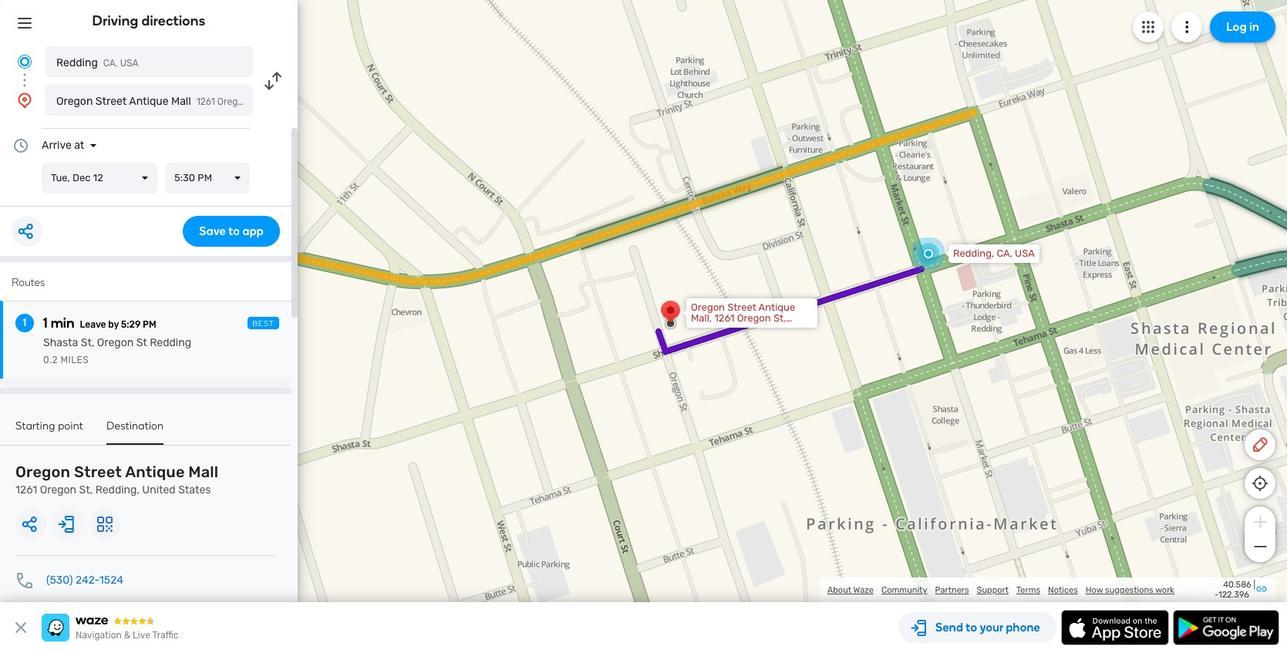Task type: locate. For each thing, give the bounding box(es) containing it.
usa for redding
[[120, 58, 138, 69]]

notices
[[1049, 585, 1078, 595]]

1 vertical spatial states
[[178, 484, 211, 497]]

how
[[1086, 585, 1104, 595]]

united
[[735, 323, 766, 335], [142, 484, 176, 497]]

redding, inside oregon street antique mall, 1261 oregon st, redding, united states
[[691, 323, 732, 335]]

mall inside oregon street antique mall 'button'
[[171, 95, 191, 108]]

redding,
[[954, 248, 995, 259], [691, 323, 732, 335], [95, 484, 140, 497]]

1 horizontal spatial 1261
[[715, 312, 735, 324]]

0 horizontal spatial ca,
[[103, 58, 118, 69]]

redding right st
[[150, 336, 191, 349]]

how suggestions work link
[[1086, 585, 1175, 595]]

antique for oregon street antique mall, 1261 oregon st, redding, united states
[[759, 302, 796, 313]]

notices link
[[1049, 585, 1078, 595]]

5:29
[[121, 319, 141, 330]]

street
[[96, 95, 127, 108], [728, 302, 757, 313], [74, 463, 122, 481]]

support
[[977, 585, 1009, 595]]

1 horizontal spatial states
[[768, 323, 799, 335]]

st,
[[774, 312, 786, 324], [81, 336, 94, 349], [79, 484, 93, 497]]

states inside oregon street antique mall 1261 oregon st, redding, united states
[[178, 484, 211, 497]]

suggestions
[[1106, 585, 1154, 595]]

mall inside oregon street antique mall 1261 oregon st, redding, united states
[[189, 463, 218, 481]]

0 vertical spatial united
[[735, 323, 766, 335]]

about waze community partners support terms notices how suggestions work
[[828, 585, 1175, 595]]

1261 right mall,
[[715, 312, 735, 324]]

redding right current location image
[[56, 56, 98, 69]]

0 vertical spatial mall
[[171, 95, 191, 108]]

1 horizontal spatial 1
[[43, 315, 48, 332]]

0 vertical spatial antique
[[129, 95, 169, 108]]

0 vertical spatial redding,
[[954, 248, 995, 259]]

oregon
[[56, 95, 93, 108], [691, 302, 725, 313], [737, 312, 771, 324], [97, 336, 134, 349], [15, 463, 70, 481], [40, 484, 76, 497]]

terms
[[1017, 585, 1041, 595]]

1 vertical spatial st,
[[81, 336, 94, 349]]

1 vertical spatial antique
[[759, 302, 796, 313]]

pencil image
[[1251, 436, 1270, 454]]

oregon street antique mall button
[[45, 85, 253, 116]]

2 horizontal spatial redding,
[[954, 248, 995, 259]]

0 vertical spatial redding
[[56, 56, 98, 69]]

0 horizontal spatial 1
[[23, 316, 26, 329]]

1
[[43, 315, 48, 332], [23, 316, 26, 329]]

1 vertical spatial 1261
[[15, 484, 37, 497]]

states inside oregon street antique mall, 1261 oregon st, redding, united states
[[768, 323, 799, 335]]

1 vertical spatial pm
[[143, 319, 156, 330]]

0 vertical spatial 1261
[[715, 312, 735, 324]]

0 horizontal spatial states
[[178, 484, 211, 497]]

40.586
[[1224, 580, 1252, 590]]

pm
[[198, 172, 212, 184], [143, 319, 156, 330]]

1 horizontal spatial ca,
[[997, 248, 1013, 259]]

antique inside 'button'
[[129, 95, 169, 108]]

antique inside oregon street antique mall 1261 oregon st, redding, united states
[[125, 463, 185, 481]]

ca, inside redding ca, usa
[[103, 58, 118, 69]]

st, inside shasta st, oregon st redding 0.2 miles
[[81, 336, 94, 349]]

1 horizontal spatial redding
[[150, 336, 191, 349]]

1 vertical spatial united
[[142, 484, 176, 497]]

antique inside oregon street antique mall, 1261 oregon st, redding, united states
[[759, 302, 796, 313]]

antique for oregon street antique mall 1261 oregon st, redding, united states
[[125, 463, 185, 481]]

1 horizontal spatial usa
[[1015, 248, 1035, 259]]

street for oregon street antique mall
[[96, 95, 127, 108]]

shasta st, oregon st redding 0.2 miles
[[43, 336, 191, 366]]

0 vertical spatial st,
[[774, 312, 786, 324]]

live
[[133, 630, 150, 641]]

st, inside oregon street antique mall, 1261 oregon st, redding, united states
[[774, 312, 786, 324]]

driving
[[92, 12, 138, 29]]

1 vertical spatial mall
[[189, 463, 218, 481]]

waze
[[854, 585, 874, 595]]

usa inside redding ca, usa
[[120, 58, 138, 69]]

united down destination button
[[142, 484, 176, 497]]

1261
[[715, 312, 735, 324], [15, 484, 37, 497]]

0 vertical spatial street
[[96, 95, 127, 108]]

0 vertical spatial pm
[[198, 172, 212, 184]]

miles
[[61, 355, 89, 366]]

1 vertical spatial redding
[[150, 336, 191, 349]]

street down point
[[74, 463, 122, 481]]

0 vertical spatial ca,
[[103, 58, 118, 69]]

zoom in image
[[1251, 513, 1270, 532]]

1261 inside oregon street antique mall, 1261 oregon st, redding, united states
[[715, 312, 735, 324]]

1261 inside oregon street antique mall 1261 oregon st, redding, united states
[[15, 484, 37, 497]]

0 vertical spatial states
[[768, 323, 799, 335]]

0 horizontal spatial united
[[142, 484, 176, 497]]

mall
[[171, 95, 191, 108], [189, 463, 218, 481]]

0.2
[[43, 355, 58, 366]]

(530) 242-1524
[[46, 574, 123, 587]]

united inside oregon street antique mall 1261 oregon st, redding, united states
[[142, 484, 176, 497]]

antique down destination button
[[125, 463, 185, 481]]

st, inside oregon street antique mall 1261 oregon st, redding, united states
[[79, 484, 93, 497]]

0 horizontal spatial pm
[[143, 319, 156, 330]]

1 horizontal spatial redding,
[[691, 323, 732, 335]]

street inside oregon street antique mall, 1261 oregon st, redding, united states
[[728, 302, 757, 313]]

1 vertical spatial usa
[[1015, 248, 1035, 259]]

street inside oregon street antique mall 'button'
[[96, 95, 127, 108]]

0 vertical spatial usa
[[120, 58, 138, 69]]

street inside oregon street antique mall 1261 oregon st, redding, united states
[[74, 463, 122, 481]]

1 vertical spatial ca,
[[997, 248, 1013, 259]]

242-
[[76, 574, 99, 587]]

2 vertical spatial street
[[74, 463, 122, 481]]

street down redding ca, usa
[[96, 95, 127, 108]]

1 horizontal spatial united
[[735, 323, 766, 335]]

clock image
[[12, 137, 30, 155]]

usa
[[120, 58, 138, 69], [1015, 248, 1035, 259]]

street right mall,
[[728, 302, 757, 313]]

0 horizontal spatial 1261
[[15, 484, 37, 497]]

arrive
[[42, 139, 72, 152]]

tue, dec 12
[[51, 172, 103, 184]]

mall,
[[691, 312, 712, 324]]

1 vertical spatial redding,
[[691, 323, 732, 335]]

states
[[768, 323, 799, 335], [178, 484, 211, 497]]

1 horizontal spatial pm
[[198, 172, 212, 184]]

destination button
[[107, 420, 164, 445]]

directions
[[142, 12, 206, 29]]

2 vertical spatial antique
[[125, 463, 185, 481]]

redding, ca, usa
[[954, 248, 1035, 259]]

redding, inside oregon street antique mall 1261 oregon st, redding, united states
[[95, 484, 140, 497]]

0 horizontal spatial usa
[[120, 58, 138, 69]]

united inside oregon street antique mall, 1261 oregon st, redding, united states
[[735, 323, 766, 335]]

pm right 5:29
[[143, 319, 156, 330]]

redding
[[56, 56, 98, 69], [150, 336, 191, 349]]

antique down redding ca, usa
[[129, 95, 169, 108]]

ca,
[[103, 58, 118, 69], [997, 248, 1013, 259]]

antique right mall,
[[759, 302, 796, 313]]

2 vertical spatial st,
[[79, 484, 93, 497]]

1 vertical spatial street
[[728, 302, 757, 313]]

0 horizontal spatial redding,
[[95, 484, 140, 497]]

shasta
[[43, 336, 78, 349]]

oregon inside 'button'
[[56, 95, 93, 108]]

arrive at
[[42, 139, 84, 152]]

oregon street antique mall
[[56, 95, 191, 108]]

pm right 5:30 at the top
[[198, 172, 212, 184]]

united right mall,
[[735, 323, 766, 335]]

antique
[[129, 95, 169, 108], [759, 302, 796, 313], [125, 463, 185, 481]]

1261 down the starting point "button" on the left bottom of page
[[15, 484, 37, 497]]

1261 for mall
[[15, 484, 37, 497]]

2 vertical spatial redding,
[[95, 484, 140, 497]]

starting point button
[[15, 420, 83, 444]]

0 horizontal spatial redding
[[56, 56, 98, 69]]



Task type: vqa. For each thing, say whether or not it's contained in the screenshot.
min
yes



Task type: describe. For each thing, give the bounding box(es) containing it.
support link
[[977, 585, 1009, 595]]

street for oregon street antique mall 1261 oregon st, redding, united states
[[74, 463, 122, 481]]

5:30 pm
[[174, 172, 212, 184]]

pm inside list box
[[198, 172, 212, 184]]

routes
[[12, 276, 45, 289]]

5:30 pm list box
[[165, 163, 250, 194]]

link image
[[1256, 583, 1268, 595]]

partners link
[[935, 585, 969, 595]]

mall for oregon street antique mall
[[171, 95, 191, 108]]

redding inside shasta st, oregon st redding 0.2 miles
[[150, 336, 191, 349]]

united for mall,
[[735, 323, 766, 335]]

st
[[136, 336, 147, 349]]

ca, for redding
[[103, 58, 118, 69]]

at
[[74, 139, 84, 152]]

starting point
[[15, 420, 83, 433]]

traffic
[[152, 630, 179, 641]]

st, for mall,
[[774, 312, 786, 324]]

oregon inside shasta st, oregon st redding 0.2 miles
[[97, 336, 134, 349]]

min
[[51, 315, 74, 332]]

|
[[1254, 580, 1256, 590]]

partners
[[935, 585, 969, 595]]

x image
[[12, 619, 30, 637]]

states for mall
[[178, 484, 211, 497]]

navigation
[[76, 630, 122, 641]]

redding, for mall,
[[691, 323, 732, 335]]

best
[[252, 319, 275, 329]]

1 for 1
[[23, 316, 26, 329]]

starting
[[15, 420, 55, 433]]

1261 for mall,
[[715, 312, 735, 324]]

redding, for mall
[[95, 484, 140, 497]]

united for mall
[[142, 484, 176, 497]]

community link
[[882, 585, 928, 595]]

usa for redding,
[[1015, 248, 1035, 259]]

12
[[93, 172, 103, 184]]

work
[[1156, 585, 1175, 595]]

redding ca, usa
[[56, 56, 138, 69]]

street for oregon street antique mall, 1261 oregon st, redding, united states
[[728, 302, 757, 313]]

terms link
[[1017, 585, 1041, 595]]

5:30
[[174, 172, 195, 184]]

1 for 1 min leave by 5:29 pm
[[43, 315, 48, 332]]

destination
[[107, 420, 164, 433]]

122.396
[[1219, 590, 1250, 600]]

oregon street antique mall 1261 oregon st, redding, united states
[[15, 463, 218, 497]]

oregon street antique mall, 1261 oregon st, redding, united states
[[691, 302, 799, 335]]

driving directions
[[92, 12, 206, 29]]

call image
[[15, 572, 34, 590]]

1524
[[99, 574, 123, 587]]

ca, for redding,
[[997, 248, 1013, 259]]

&
[[124, 630, 130, 641]]

st, for mall
[[79, 484, 93, 497]]

tue,
[[51, 172, 70, 184]]

(530) 242-1524 link
[[46, 574, 123, 587]]

40.586 | -122.396
[[1215, 580, 1256, 600]]

tue, dec 12 list box
[[42, 163, 157, 194]]

pm inside 1 min leave by 5:29 pm
[[143, 319, 156, 330]]

by
[[108, 319, 119, 330]]

current location image
[[15, 52, 34, 71]]

-
[[1215, 590, 1219, 600]]

community
[[882, 585, 928, 595]]

leave
[[80, 319, 106, 330]]

dec
[[73, 172, 91, 184]]

1 min leave by 5:29 pm
[[43, 315, 156, 332]]

mall for oregon street antique mall 1261 oregon st, redding, united states
[[189, 463, 218, 481]]

about waze link
[[828, 585, 874, 595]]

(530)
[[46, 574, 73, 587]]

zoom out image
[[1251, 538, 1270, 556]]

navigation & live traffic
[[76, 630, 179, 641]]

states for mall,
[[768, 323, 799, 335]]

location image
[[15, 91, 34, 110]]

point
[[58, 420, 83, 433]]

antique for oregon street antique mall
[[129, 95, 169, 108]]

about
[[828, 585, 852, 595]]



